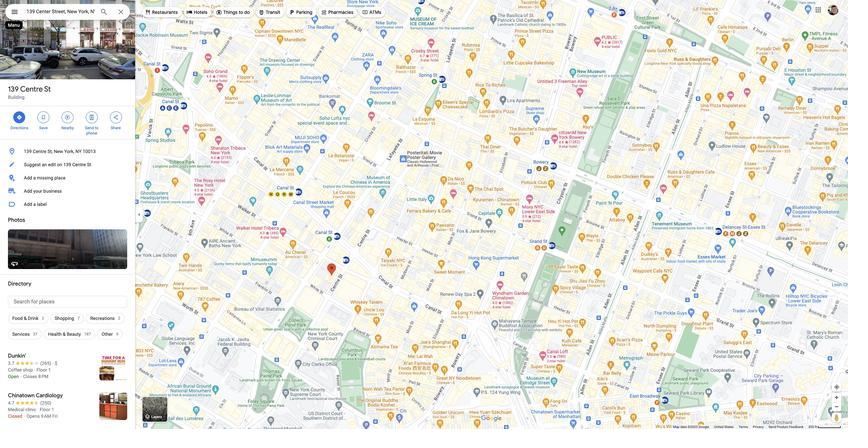 Task type: describe. For each thing, give the bounding box(es) containing it.
add for add a label
[[24, 202, 32, 207]]

none field inside 139 center street, new york, ny field
[[27, 8, 95, 16]]

price: inexpensive image
[[55, 361, 57, 367]]

2 vertical spatial centre
[[72, 162, 86, 168]]

terms button
[[739, 426, 748, 430]]

(250)
[[40, 401, 51, 406]]

place
[[54, 176, 65, 181]]

add a label
[[24, 202, 47, 207]]

to inside the send to phone
[[95, 126, 98, 131]]

hotels
[[194, 9, 207, 15]]

medical
[[8, 408, 24, 413]]

none text field inside 139 centre st main content
[[8, 296, 127, 308]]

37
[[33, 333, 38, 337]]

suggest
[[24, 162, 41, 168]]

missing
[[37, 176, 53, 181]]

photos
[[8, 217, 25, 224]]

4.7 stars 250 reviews image
[[8, 400, 51, 407]]

map
[[673, 426, 679, 430]]

pharmacies
[[328, 9, 353, 15]]

139 Center Street, New York, NY field
[[5, 4, 130, 20]]

· for dunkin'
[[34, 368, 35, 373]]

add for add a missing place
[[24, 176, 32, 181]]

feedback
[[789, 426, 803, 430]]

drink
[[28, 316, 39, 322]]

centre for st,
[[33, 149, 46, 154]]

 search field
[[5, 4, 130, 21]]

building
[[8, 95, 25, 100]]

closes
[[23, 375, 37, 380]]

187
[[84, 333, 91, 337]]

5
[[116, 333, 118, 337]]

floor for chinatown cardiology
[[40, 408, 50, 413]]

do
[[244, 9, 250, 15]]

edit
[[48, 162, 56, 168]]

send for send to phone
[[85, 126, 94, 131]]

139 centre st, new york, ny 10013
[[24, 149, 96, 154]]

(265)
[[40, 361, 51, 367]]

terms
[[739, 426, 748, 430]]

 atms
[[362, 9, 381, 16]]

save
[[39, 126, 48, 131]]

on
[[57, 162, 62, 168]]

suggest an edit on 139 centre st
[[24, 162, 91, 168]]

2 horizontal spatial 139
[[63, 162, 71, 168]]

139 centre st main content
[[0, 0, 135, 430]]

things
[[223, 9, 238, 15]]

⋅ for dunkin'
[[20, 375, 22, 380]]

add your business link
[[0, 185, 135, 198]]

google
[[699, 426, 709, 430]]

health & beauty 187
[[48, 332, 91, 338]]

medical clinic · floor 1 closed ⋅ opens 9 am fri
[[8, 408, 57, 420]]


[[186, 9, 192, 16]]

10013
[[83, 149, 96, 154]]


[[289, 9, 295, 16]]

· $
[[52, 361, 57, 367]]

139 centre st, new york, ny 10013 button
[[0, 145, 135, 158]]

other 5
[[102, 332, 118, 338]]

layers
[[151, 416, 162, 420]]

shopping 7
[[55, 316, 80, 322]]

closed
[[8, 414, 22, 420]]

200 ft button
[[808, 426, 841, 430]]

map data ©2023 google
[[673, 426, 709, 430]]

zoom in image
[[834, 396, 839, 401]]

 restaurants
[[145, 9, 178, 16]]

shop
[[23, 368, 33, 373]]

ny
[[75, 149, 82, 154]]

2 inside recreations 2
[[118, 317, 120, 321]]

fri
[[52, 414, 57, 420]]

1 for chinatown cardiology
[[51, 408, 54, 413]]

add your business
[[24, 189, 62, 194]]

139 centre st building
[[8, 85, 51, 100]]

& for drink
[[24, 316, 27, 322]]

add a label button
[[0, 198, 135, 211]]

parking
[[296, 9, 312, 15]]

ft
[[815, 426, 817, 430]]


[[16, 114, 22, 121]]

show your location image
[[834, 385, 840, 391]]

new
[[54, 149, 63, 154]]

· for chinatown cardiology
[[37, 408, 39, 413]]

add for add your business
[[24, 189, 32, 194]]

1 for dunkin'
[[48, 368, 51, 373]]

product
[[777, 426, 788, 430]]


[[362, 9, 368, 16]]

open
[[8, 375, 19, 380]]



Task type: vqa. For each thing, say whether or not it's contained in the screenshot.


Task type: locate. For each thing, give the bounding box(es) containing it.
st down "10013"
[[87, 162, 91, 168]]

0 vertical spatial ·
[[52, 361, 54, 367]]

1 horizontal spatial st
[[87, 162, 91, 168]]

 pharmacies
[[321, 9, 353, 16]]

1 vertical spatial 139
[[24, 149, 32, 154]]

floor inside medical clinic · floor 1 closed ⋅ opens 9 am fri
[[40, 408, 50, 413]]

1 horizontal spatial to
[[239, 9, 243, 15]]

0 horizontal spatial to
[[95, 126, 98, 131]]

3.7
[[8, 361, 14, 367]]

2 add from the top
[[24, 189, 32, 194]]

0 vertical spatial send
[[85, 126, 94, 131]]

1 vertical spatial st
[[87, 162, 91, 168]]

chinatown
[[8, 393, 35, 400]]

2 right drink
[[42, 317, 44, 321]]

send inside the send to phone
[[85, 126, 94, 131]]

add inside button
[[24, 202, 32, 207]]

· right clinic
[[37, 408, 39, 413]]

1 horizontal spatial ⋅
[[23, 414, 25, 420]]

directory
[[8, 281, 31, 288]]

⋅ right open
[[20, 375, 22, 380]]

centre left st,
[[33, 149, 46, 154]]

centre for st
[[20, 85, 43, 94]]

centre up building
[[20, 85, 43, 94]]

send to phone
[[85, 126, 98, 136]]

1 vertical spatial to
[[95, 126, 98, 131]]

chinatown cardiology
[[8, 393, 63, 400]]

0 vertical spatial a
[[33, 176, 36, 181]]

a for label
[[33, 202, 36, 207]]

1 horizontal spatial 2
[[118, 317, 120, 321]]

send left product
[[769, 426, 776, 430]]

1 vertical spatial floor
[[40, 408, 50, 413]]

your
[[33, 189, 42, 194]]

united states button
[[714, 426, 734, 430]]

3 add from the top
[[24, 202, 32, 207]]

services
[[12, 332, 30, 338]]

send inside button
[[769, 426, 776, 430]]

send for send product feedback
[[769, 426, 776, 430]]

floor inside coffee shop · floor 1 open ⋅ closes 8 pm
[[37, 368, 47, 373]]

directions
[[10, 126, 28, 131]]

google maps element
[[0, 0, 848, 430]]

©2023
[[688, 426, 698, 430]]

139 for st,
[[24, 149, 32, 154]]

send up phone
[[85, 126, 94, 131]]

add inside button
[[24, 176, 32, 181]]

footer containing map data ©2023 google
[[673, 426, 808, 430]]

139 inside '139 centre st building'
[[8, 85, 19, 94]]

0 vertical spatial to
[[239, 9, 243, 15]]

& right health
[[63, 332, 66, 338]]

google account: ben chafik  
(ben.chafik@adept.ai) image
[[828, 5, 838, 15]]

1 vertical spatial send
[[769, 426, 776, 430]]

 hotels
[[186, 9, 207, 16]]

beauty
[[67, 332, 81, 338]]

a for missing
[[33, 176, 36, 181]]

centre inside '139 centre st building'
[[20, 85, 43, 94]]

phone
[[86, 131, 97, 136]]

0 vertical spatial centre
[[20, 85, 43, 94]]

atms
[[369, 9, 381, 15]]

&
[[24, 316, 27, 322], [63, 332, 66, 338]]

2 vertical spatial ·
[[37, 408, 39, 413]]


[[145, 9, 151, 16]]

footer inside google maps element
[[673, 426, 808, 430]]

food
[[12, 316, 23, 322]]

2 a from the top
[[33, 202, 36, 207]]


[[65, 114, 71, 121]]

a left missing
[[33, 176, 36, 181]]

st inside '139 centre st building'
[[44, 85, 51, 94]]

privacy button
[[753, 426, 764, 430]]


[[113, 114, 119, 121]]

None field
[[27, 8, 95, 16]]

2 vertical spatial add
[[24, 202, 32, 207]]

9 am
[[41, 414, 51, 420]]

0 horizontal spatial send
[[85, 126, 94, 131]]

0 vertical spatial 1
[[48, 368, 51, 373]]

1 down (265)
[[48, 368, 51, 373]]

1 horizontal spatial &
[[63, 332, 66, 338]]

send
[[85, 126, 94, 131], [769, 426, 776, 430]]

0 horizontal spatial st
[[44, 85, 51, 94]]

2 horizontal spatial ·
[[52, 361, 54, 367]]

0 horizontal spatial ·
[[34, 368, 35, 373]]

1
[[48, 368, 51, 373], [51, 408, 54, 413]]

collapse side panel image
[[135, 211, 143, 219]]

139 up suggest
[[24, 149, 32, 154]]

show street view coverage image
[[832, 413, 841, 423]]

health
[[48, 332, 62, 338]]

·
[[52, 361, 54, 367], [34, 368, 35, 373], [37, 408, 39, 413]]

actions for 139 centre st region
[[0, 106, 135, 139]]

united
[[714, 426, 723, 430]]

2 2 from the left
[[118, 317, 120, 321]]

1 horizontal spatial 139
[[24, 149, 32, 154]]

coffee shop · floor 1 open ⋅ closes 8 pm
[[8, 368, 51, 380]]

shopping
[[55, 316, 74, 322]]

add left your
[[24, 189, 32, 194]]

a
[[33, 176, 36, 181], [33, 202, 36, 207]]

0 vertical spatial floor
[[37, 368, 47, 373]]

· inside coffee shop · floor 1 open ⋅ closes 8 pm
[[34, 368, 35, 373]]

1 vertical spatial centre
[[33, 149, 46, 154]]

states
[[724, 426, 734, 430]]

4.7
[[8, 401, 14, 406]]

200
[[808, 426, 814, 430]]

st
[[44, 85, 51, 94], [87, 162, 91, 168]]

suggest an edit on 139 centre st button
[[0, 158, 135, 172]]

1 add from the top
[[24, 176, 32, 181]]

a inside button
[[33, 176, 36, 181]]

1 inside coffee shop · floor 1 open ⋅ closes 8 pm
[[48, 368, 51, 373]]

139 up building
[[8, 85, 19, 94]]

add down suggest
[[24, 176, 32, 181]]

2 up 5 at left bottom
[[118, 317, 120, 321]]

· left price: inexpensive "icon"
[[52, 361, 54, 367]]

1 up fri
[[51, 408, 54, 413]]

cardiology
[[36, 393, 63, 400]]

2 vertical spatial 139
[[63, 162, 71, 168]]

0 horizontal spatial &
[[24, 316, 27, 322]]

add left label
[[24, 202, 32, 207]]

7
[[77, 317, 80, 321]]

0 horizontal spatial 1
[[48, 368, 51, 373]]

opens
[[27, 414, 40, 420]]

0 horizontal spatial 139
[[8, 85, 19, 94]]

 button
[[5, 4, 24, 21]]

3.7 stars 265 reviews image
[[8, 361, 51, 367]]

to up phone
[[95, 126, 98, 131]]

st up 
[[44, 85, 51, 94]]

centre down ny
[[72, 162, 86, 168]]

recreations
[[90, 316, 115, 322]]

share
[[111, 126, 121, 131]]

1 horizontal spatial ·
[[37, 408, 39, 413]]

1 2 from the left
[[42, 317, 44, 321]]

1 vertical spatial 1
[[51, 408, 54, 413]]


[[216, 9, 222, 16]]

139 right on
[[63, 162, 71, 168]]

restaurants
[[152, 9, 178, 15]]


[[321, 9, 327, 16]]

send product feedback button
[[769, 426, 803, 430]]

200 ft
[[808, 426, 817, 430]]

0 vertical spatial &
[[24, 316, 27, 322]]

1 horizontal spatial send
[[769, 426, 776, 430]]

united states
[[714, 426, 734, 430]]

0 vertical spatial st
[[44, 85, 51, 94]]

st inside button
[[87, 162, 91, 168]]

 things to do
[[216, 9, 250, 16]]

privacy
[[753, 426, 764, 430]]

floor up 8 pm
[[37, 368, 47, 373]]

⋅ left 'opens'
[[23, 414, 25, 420]]

transit
[[266, 9, 280, 15]]

2 inside the food & drink 2
[[42, 317, 44, 321]]

1 vertical spatial ·
[[34, 368, 35, 373]]

footer
[[673, 426, 808, 430]]

 transit
[[258, 9, 280, 16]]

0 vertical spatial add
[[24, 176, 32, 181]]

clinic
[[25, 408, 36, 413]]

floor down '(250)'
[[40, 408, 50, 413]]

centre
[[20, 85, 43, 94], [33, 149, 46, 154], [72, 162, 86, 168]]

to left do
[[239, 9, 243, 15]]


[[89, 114, 95, 121]]

label
[[37, 202, 47, 207]]

· inside medical clinic · floor 1 closed ⋅ opens 9 am fri
[[37, 408, 39, 413]]

1 a from the top
[[33, 176, 36, 181]]

york,
[[64, 149, 74, 154]]

1 vertical spatial a
[[33, 202, 36, 207]]

send product feedback
[[769, 426, 803, 430]]

 parking
[[289, 9, 312, 16]]

None text field
[[8, 296, 127, 308]]

0 vertical spatial 139
[[8, 85, 19, 94]]

recreations 2
[[90, 316, 120, 322]]

1 vertical spatial &
[[63, 332, 66, 338]]

a inside button
[[33, 202, 36, 207]]

⋅ inside medical clinic · floor 1 closed ⋅ opens 9 am fri
[[23, 414, 25, 420]]

0 horizontal spatial 2
[[42, 317, 44, 321]]

⋅ inside coffee shop · floor 1 open ⋅ closes 8 pm
[[20, 375, 22, 380]]

139
[[8, 85, 19, 94], [24, 149, 32, 154], [63, 162, 71, 168]]

1 inside medical clinic · floor 1 closed ⋅ opens 9 am fri
[[51, 408, 54, 413]]

& right food
[[24, 316, 27, 322]]

⋅ for chinatown cardiology
[[23, 414, 25, 420]]

add a missing place
[[24, 176, 65, 181]]

0 horizontal spatial ⋅
[[20, 375, 22, 380]]


[[40, 114, 46, 121]]

1 vertical spatial add
[[24, 189, 32, 194]]


[[11, 7, 19, 17]]

zoom out image
[[834, 405, 839, 410]]

dunkin'
[[8, 353, 26, 360]]

& for beauty
[[63, 332, 66, 338]]

· right shop
[[34, 368, 35, 373]]

coffee
[[8, 368, 22, 373]]

other
[[102, 332, 113, 338]]

1 vertical spatial ⋅
[[23, 414, 25, 420]]

floor for dunkin'
[[37, 368, 47, 373]]

data
[[680, 426, 687, 430]]

a left label
[[33, 202, 36, 207]]

139 for st
[[8, 85, 19, 94]]

st,
[[47, 149, 53, 154]]

1 horizontal spatial 1
[[51, 408, 54, 413]]

food & drink 2
[[12, 316, 44, 322]]

0 vertical spatial ⋅
[[20, 375, 22, 380]]

to inside  things to do
[[239, 9, 243, 15]]

$
[[55, 361, 57, 367]]



